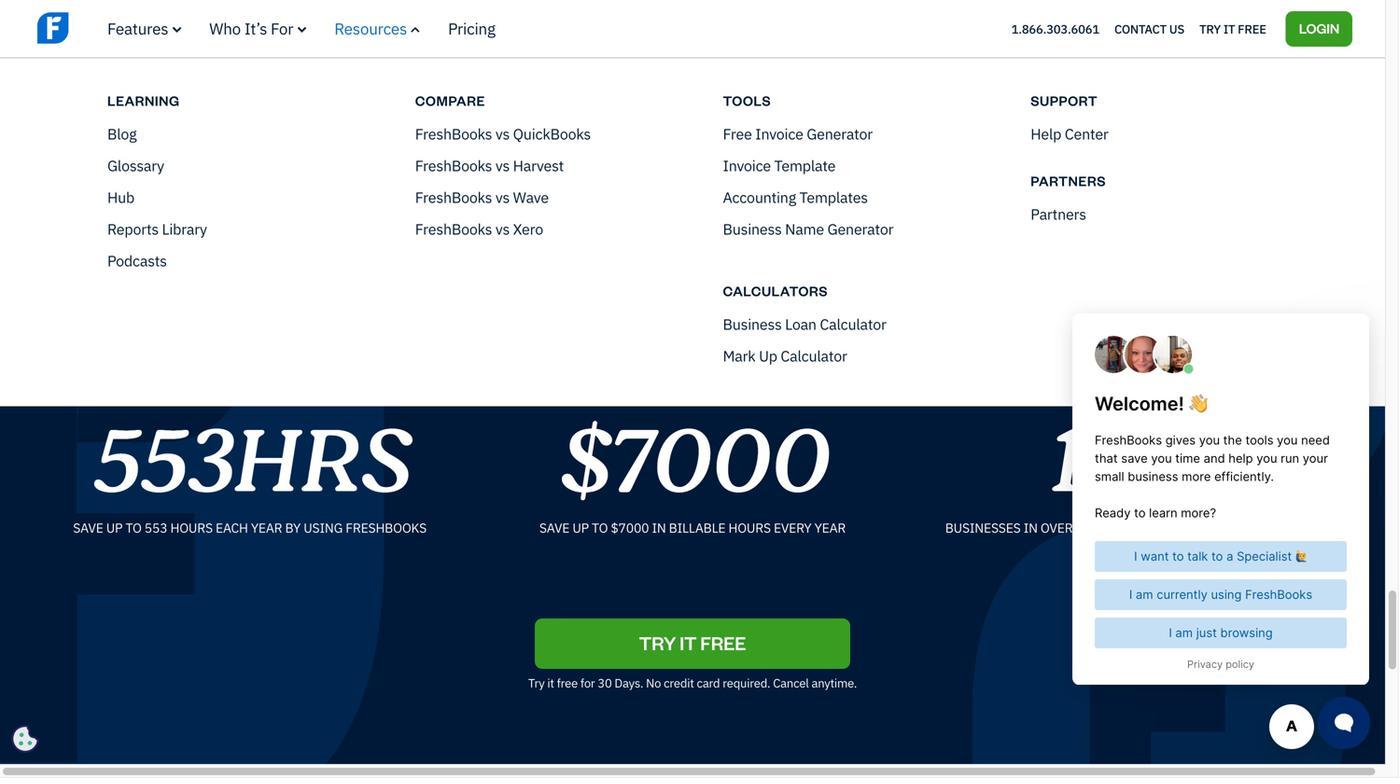 Task type: describe. For each thing, give the bounding box(es) containing it.
podcasts
[[107, 251, 167, 271]]

to
[[444, 22, 458, 43]]

freshbooks vs wave link
[[415, 188, 549, 207]]

to for $
[[592, 519, 608, 537]]

year inside $ 7000 save up to $7000 in billable hours every year
[[815, 519, 846, 537]]

try
[[639, 631, 676, 655]]

learning
[[107, 91, 180, 109]]

try it free
[[639, 631, 746, 655]]

freshbooks?
[[491, 88, 580, 109]]

year inside 553 hrs save up to 553 hours each year by using freshbooks
[[251, 519, 282, 537]]

mark
[[723, 346, 756, 366]]

business for business loan calculator
[[723, 315, 782, 334]]

accountant
[[388, 88, 466, 109]]

freshbooks vs xero
[[415, 219, 543, 239]]

resources link
[[334, 18, 420, 39]]

free
[[700, 631, 746, 655]]

1 partners from the top
[[1031, 172, 1106, 190]]

help center link
[[1031, 124, 1109, 144]]

for
[[581, 675, 595, 691]]

$ 7000 save up to $7000 in billable hours every year
[[539, 397, 846, 537]]

its
[[461, 22, 478, 43]]

on
[[470, 88, 487, 109]]

by
[[285, 519, 301, 537]]

business loan calculator link
[[723, 315, 887, 334]]

who it's for link
[[209, 18, 306, 39]]

cookie consent banner dialog
[[14, 535, 294, 751]]

using
[[304, 519, 343, 537]]

how do i work with my accountant on freshbooks?
[[225, 88, 580, 109]]

wave
[[513, 188, 549, 207]]

0 vertical spatial invoice
[[756, 124, 804, 144]]

why business owners love freshbooks
[[527, 339, 858, 363]]

try it free link
[[535, 619, 851, 669]]

invoice template
[[723, 156, 836, 176]]

businesses
[[946, 519, 1021, 537]]

free invoice generator
[[723, 124, 873, 144]]

why
[[527, 339, 564, 363]]

hours inside 553 hrs save up to 553 hours each year by using freshbooks
[[170, 519, 213, 537]]

freshbooks for freshbooks vs wave
[[415, 188, 492, 207]]

it for free
[[1224, 21, 1235, 37]]

free
[[557, 675, 578, 691]]

anytime.
[[812, 675, 857, 691]]

try for try it free for 30 days. no credit card required. cancel anytime.
[[528, 675, 545, 691]]

1 vertical spatial invoice
[[723, 156, 771, 176]]

help
[[1031, 124, 1062, 144]]

pricing
[[448, 18, 496, 39]]

try for try it free
[[1200, 21, 1221, 37]]

every
[[774, 519, 812, 537]]

it's
[[244, 18, 267, 39]]

vs for wave
[[496, 188, 510, 207]]

up for 553
[[106, 519, 123, 537]]

contact
[[1115, 21, 1167, 37]]

tools link
[[723, 90, 1012, 111]]

generator for business name generator
[[828, 219, 894, 239]]

do
[[261, 88, 278, 109]]

resources
[[334, 18, 407, 39]]

business name generator
[[723, 219, 894, 239]]

calculators link
[[723, 281, 1012, 301]]

1 partners link from the top
[[1031, 170, 1320, 191]]

center
[[1065, 124, 1109, 144]]

countries
[[1102, 519, 1172, 537]]

support
[[1031, 91, 1098, 109]]

offer
[[350, 22, 382, 43]]

reports library link
[[107, 219, 207, 239]]

vs for quickbooks
[[496, 124, 510, 144]]

freshbooks vs harvest link
[[415, 156, 564, 176]]

compare link
[[415, 90, 704, 111]]

160+ businesses in over 160 countries have used freshbooks
[[946, 397, 1326, 537]]

templates
[[800, 188, 868, 207]]

customers?
[[482, 22, 562, 43]]

up for $
[[573, 519, 589, 537]]

invoice template link
[[723, 156, 836, 176]]

business loan calculator
[[723, 315, 887, 334]]

hub
[[107, 188, 135, 207]]

hrs
[[230, 397, 409, 529]]

features link
[[107, 18, 181, 39]]

billable
[[669, 519, 726, 537]]

mark up calculator
[[723, 346, 847, 366]]

2 partners link from the top
[[1031, 204, 1087, 224]]

0 horizontal spatial free
[[723, 124, 752, 144]]

days.
[[615, 675, 644, 691]]

learning link
[[107, 90, 397, 111]]

xero
[[513, 219, 543, 239]]

freshbooks inside 160+ businesses in over 160 countries have used freshbooks
[[1245, 519, 1326, 537]]

no
[[646, 675, 661, 691]]

tools
[[723, 91, 771, 109]]

freshbooks vs harvest
[[415, 156, 564, 176]]

calculator for business loan calculator
[[820, 315, 887, 334]]

love
[[713, 339, 753, 363]]

support link
[[1031, 90, 1320, 111]]

save for 553
[[73, 519, 103, 537]]

accounting
[[723, 188, 796, 207]]

card
[[697, 675, 720, 691]]

login
[[1299, 19, 1340, 37]]

owners
[[643, 339, 710, 363]]

it for free
[[547, 675, 554, 691]]

freshbooks inside 553 hrs save up to 553 hours each year by using freshbooks
[[346, 519, 427, 537]]



Task type: locate. For each thing, give the bounding box(es) containing it.
freshbooks vs quickbooks link
[[415, 124, 591, 144]]

business up love
[[723, 315, 782, 334]]

freshbooks up freshbooks vs wave
[[415, 156, 492, 176]]

freshbooks right using
[[346, 519, 427, 537]]

hours
[[170, 519, 213, 537], [729, 519, 771, 537]]

calculator for mark up calculator
[[781, 346, 847, 366]]

partners link
[[1031, 170, 1320, 191], [1031, 204, 1087, 224]]

glossary
[[107, 156, 164, 176]]

freshbooks down business loan calculator at the top right
[[756, 339, 858, 363]]

generator down "tools" link
[[807, 124, 873, 144]]

does freshbooks offer support to its customers?
[[225, 22, 562, 43]]

to for 553
[[126, 519, 142, 537]]

help center
[[1031, 124, 1109, 144]]

0 vertical spatial generator
[[807, 124, 873, 144]]

for
[[271, 18, 293, 39]]

1 vertical spatial generator
[[828, 219, 894, 239]]

vs for xero
[[496, 219, 510, 239]]

freshbooks up freshbooks vs xero
[[415, 188, 492, 207]]

1 horizontal spatial free
[[1238, 21, 1267, 37]]

0 horizontal spatial it
[[547, 675, 554, 691]]

1 vertical spatial partners link
[[1031, 204, 1087, 224]]

0 horizontal spatial in
[[652, 519, 666, 537]]

required.
[[723, 675, 771, 691]]

blog link
[[107, 124, 137, 144]]

to
[[126, 519, 142, 537], [592, 519, 608, 537]]

0 horizontal spatial hours
[[170, 519, 213, 537]]

1 vertical spatial it
[[547, 675, 554, 691]]

4 vs from the top
[[496, 219, 510, 239]]

freshbooks down compare
[[415, 124, 492, 144]]

1 vertical spatial calculator
[[781, 346, 847, 366]]

160+
[[1048, 397, 1229, 529]]

1 horizontal spatial save
[[539, 519, 570, 537]]

vs down 'freshbooks vs quickbooks'
[[496, 156, 510, 176]]

in right '$7000'
[[652, 519, 666, 537]]

with
[[330, 88, 360, 109]]

who it's for
[[209, 18, 293, 39]]

used
[[1210, 519, 1242, 537]]

3 vs from the top
[[496, 188, 510, 207]]

free down tools
[[723, 124, 752, 144]]

try it free link
[[1200, 17, 1267, 41]]

1 to from the left
[[126, 519, 142, 537]]

up inside $ 7000 save up to $7000 in billable hours every year
[[573, 519, 589, 537]]

features
[[107, 18, 168, 39]]

blog
[[107, 124, 137, 144]]

1 vs from the top
[[496, 124, 510, 144]]

1 horizontal spatial hours
[[729, 519, 771, 537]]

business
[[723, 219, 782, 239], [723, 315, 782, 334]]

2 hours from the left
[[729, 519, 771, 537]]

cancel
[[773, 675, 809, 691]]

553 hrs save up to 553 hours each year by using freshbooks
[[73, 397, 427, 537]]

it
[[1224, 21, 1235, 37], [547, 675, 554, 691]]

it left free in the bottom of the page
[[547, 675, 554, 691]]

1 vertical spatial business
[[723, 315, 782, 334]]

business name generator link
[[723, 219, 894, 239]]

template
[[774, 156, 836, 176]]

to inside $ 7000 save up to $7000 in billable hours every year
[[592, 519, 608, 537]]

hub link
[[107, 188, 135, 207]]

freshbooks logo image
[[37, 10, 182, 46]]

each
[[216, 519, 248, 537]]

1 horizontal spatial year
[[815, 519, 846, 537]]

reports library
[[107, 219, 207, 239]]

7000
[[607, 397, 828, 529]]

year left by
[[251, 519, 282, 537]]

contact us
[[1115, 21, 1185, 37]]

try inside try it free link
[[1200, 21, 1221, 37]]

free invoice generator link
[[723, 124, 873, 144]]

login link
[[1286, 11, 1353, 46]]

vs left wave
[[496, 188, 510, 207]]

work
[[292, 88, 326, 109]]

generator for free invoice generator
[[807, 124, 873, 144]]

in inside 160+ businesses in over 160 countries have used freshbooks
[[1024, 519, 1038, 537]]

0 vertical spatial partners link
[[1031, 170, 1320, 191]]

0 horizontal spatial freshbooks
[[346, 519, 427, 537]]

up inside 553 hrs save up to 553 hours each year by using freshbooks
[[106, 519, 123, 537]]

my
[[363, 88, 385, 109]]

1 business from the top
[[723, 219, 782, 239]]

1 vertical spatial try
[[528, 675, 545, 691]]

hours left each
[[170, 519, 213, 537]]

try it free
[[1200, 21, 1267, 37]]

0 vertical spatial partners
[[1031, 172, 1106, 190]]

how
[[225, 88, 257, 109]]

2 up from the left
[[573, 519, 589, 537]]

2 save from the left
[[539, 519, 570, 537]]

0 horizontal spatial save
[[73, 519, 103, 537]]

freshbooks vs quickbooks
[[415, 124, 591, 144]]

partners link down the support link at the right of the page
[[1031, 170, 1320, 191]]

freshbooks
[[756, 339, 858, 363], [346, 519, 427, 537], [1245, 519, 1326, 537]]

2 in from the left
[[1024, 519, 1038, 537]]

1 save from the left
[[73, 519, 103, 537]]

vs up freshbooks vs harvest link
[[496, 124, 510, 144]]

loan
[[785, 315, 817, 334]]

glossary link
[[107, 156, 164, 176]]

freshbooks down freshbooks vs wave
[[415, 219, 492, 239]]

0 vertical spatial it
[[1224, 21, 1235, 37]]

0 horizontal spatial try
[[528, 675, 545, 691]]

accounting templates link
[[723, 188, 868, 207]]

1 vertical spatial partners
[[1031, 204, 1087, 224]]

freshbooks for freshbooks vs xero
[[415, 219, 492, 239]]

over
[[1041, 519, 1073, 537]]

try
[[1200, 21, 1221, 37], [528, 675, 545, 691]]

hours left 'every'
[[729, 519, 771, 537]]

up
[[106, 519, 123, 537], [573, 519, 589, 537]]

try left free in the bottom of the page
[[528, 675, 545, 691]]

hours inside $ 7000 save up to $7000 in billable hours every year
[[729, 519, 771, 537]]

1 hours from the left
[[170, 519, 213, 537]]

calculator down business loan calculator at the top right
[[781, 346, 847, 366]]

1 up from the left
[[106, 519, 123, 537]]

podcasts link
[[107, 251, 167, 271]]

save
[[73, 519, 103, 537], [539, 519, 570, 537]]

1 horizontal spatial up
[[573, 519, 589, 537]]

contact us link
[[1115, 17, 1185, 41]]

vs for harvest
[[496, 156, 510, 176]]

free left the login link
[[1238, 21, 1267, 37]]

0 vertical spatial free
[[1238, 21, 1267, 37]]

1 year from the left
[[251, 519, 282, 537]]

calculators
[[723, 282, 828, 300]]

1 horizontal spatial freshbooks
[[756, 339, 858, 363]]

support
[[386, 22, 440, 43]]

generator
[[807, 124, 873, 144], [828, 219, 894, 239]]

freshbooks for freshbooks vs quickbooks
[[415, 124, 492, 144]]

partners link down help center link
[[1031, 204, 1087, 224]]

2 business from the top
[[723, 315, 782, 334]]

0 horizontal spatial year
[[251, 519, 282, 537]]

business for business name generator
[[723, 219, 782, 239]]

free
[[1238, 21, 1267, 37], [723, 124, 752, 144]]

vs
[[496, 124, 510, 144], [496, 156, 510, 176], [496, 188, 510, 207], [496, 219, 510, 239]]

freshbooks left the "offer"
[[264, 22, 346, 43]]

1 horizontal spatial it
[[1224, 21, 1235, 37]]

business down accounting
[[723, 219, 782, 239]]

2 vs from the top
[[496, 156, 510, 176]]

in inside $ 7000 save up to $7000 in billable hours every year
[[652, 519, 666, 537]]

i
[[282, 88, 288, 109]]

compare
[[415, 91, 485, 109]]

save for $
[[539, 519, 570, 537]]

it right us
[[1224, 21, 1235, 37]]

1 horizontal spatial to
[[592, 519, 608, 537]]

cookie preferences image
[[11, 725, 39, 753]]

name
[[785, 219, 824, 239]]

to inside 553 hrs save up to 553 hours each year by using freshbooks
[[126, 519, 142, 537]]

pricing link
[[448, 18, 496, 39]]

try right us
[[1200, 21, 1221, 37]]

save inside 553 hrs save up to 553 hours each year by using freshbooks
[[73, 519, 103, 537]]

2 to from the left
[[592, 519, 608, 537]]

0 horizontal spatial to
[[126, 519, 142, 537]]

freshbooks for freshbooks vs harvest
[[415, 156, 492, 176]]

0 vertical spatial try
[[1200, 21, 1221, 37]]

invoice up accounting
[[723, 156, 771, 176]]

$7000
[[611, 519, 649, 537]]

$
[[558, 397, 609, 529]]

invoice
[[756, 124, 804, 144], [723, 156, 771, 176]]

reports
[[107, 219, 159, 239]]

generator down templates at the right of page
[[828, 219, 894, 239]]

who
[[209, 18, 241, 39]]

0 vertical spatial calculator
[[820, 315, 887, 334]]

us
[[1170, 21, 1185, 37]]

1 horizontal spatial in
[[1024, 519, 1038, 537]]

dialog
[[0, 0, 1400, 779]]

save inside $ 7000 save up to $7000 in billable hours every year
[[539, 519, 570, 537]]

credit
[[664, 675, 694, 691]]

have
[[1175, 519, 1207, 537]]

harvest
[[513, 156, 564, 176]]

1 horizontal spatial try
[[1200, 21, 1221, 37]]

2 year from the left
[[815, 519, 846, 537]]

it
[[680, 631, 697, 655]]

year right 'every'
[[815, 519, 846, 537]]

0 vertical spatial business
[[723, 219, 782, 239]]

in left 'over'
[[1024, 519, 1038, 537]]

2 partners from the top
[[1031, 204, 1087, 224]]

1 in from the left
[[652, 519, 666, 537]]

freshbooks right used
[[1245, 519, 1326, 537]]

2 horizontal spatial freshbooks
[[1245, 519, 1326, 537]]

0 horizontal spatial up
[[106, 519, 123, 537]]

mark up calculator link
[[723, 346, 847, 366]]

30
[[598, 675, 612, 691]]

1.866.303.6061 link
[[1012, 21, 1100, 37]]

freshbooks
[[264, 22, 346, 43], [415, 124, 492, 144], [415, 156, 492, 176], [415, 188, 492, 207], [415, 219, 492, 239]]

calculator down calculators link
[[820, 315, 887, 334]]

library
[[162, 219, 207, 239]]

1 vertical spatial free
[[723, 124, 752, 144]]

calculator
[[820, 315, 887, 334], [781, 346, 847, 366]]

vs left xero
[[496, 219, 510, 239]]

invoice up invoice template link at the top
[[756, 124, 804, 144]]



Task type: vqa. For each thing, say whether or not it's contained in the screenshot.
the 'USING'
yes



